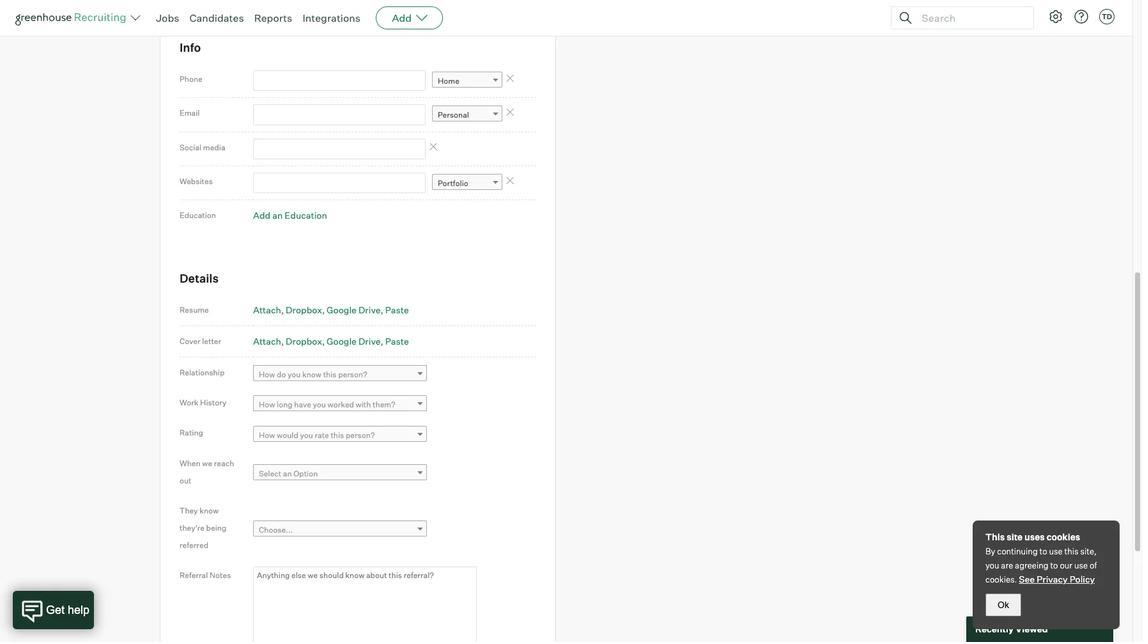 Task type: locate. For each thing, give the bounding box(es) containing it.
reach
[[214, 458, 234, 468]]

cover
[[180, 336, 201, 346]]

1 horizontal spatial education
[[285, 210, 327, 221]]

person? up with
[[338, 370, 368, 379]]

how for how long have you worked with them?
[[259, 400, 275, 409]]

0 vertical spatial dropbox link
[[286, 304, 325, 315]]

you down by
[[986, 560, 1000, 570]]

know right the do
[[302, 370, 322, 379]]

2 dropbox link from the top
[[286, 336, 325, 346]]

1 paste from the top
[[385, 304, 409, 315]]

how left 'would'
[[259, 430, 275, 440]]

integrations
[[303, 12, 361, 24]]

2 attach link from the top
[[253, 336, 284, 346]]

with
[[356, 400, 371, 409]]

2 paste link from the top
[[385, 336, 409, 346]]

0 horizontal spatial know
[[200, 506, 219, 515]]

0 vertical spatial add
[[392, 12, 412, 24]]

2 google drive link from the top
[[327, 336, 384, 346]]

have
[[294, 400, 311, 409]]

1 how from the top
[[259, 370, 275, 379]]

2 paste from the top
[[385, 336, 409, 346]]

personal
[[438, 110, 469, 120]]

0 vertical spatial attach
[[253, 304, 281, 315]]

1 google from the top
[[327, 304, 357, 315]]

0 vertical spatial how
[[259, 370, 275, 379]]

person? down with
[[346, 430, 375, 440]]

an
[[273, 210, 283, 221], [283, 469, 292, 478]]

email
[[180, 108, 200, 118]]

referral notes
[[180, 570, 231, 580]]

to down uses
[[1040, 546, 1048, 556]]

person? inside 'link'
[[338, 370, 368, 379]]

long
[[277, 400, 293, 409]]

0 horizontal spatial use
[[1050, 546, 1063, 556]]

dropbox
[[286, 304, 322, 315], [286, 336, 322, 346]]

1 attach from the top
[[253, 304, 281, 315]]

how left the do
[[259, 370, 275, 379]]

add an education
[[253, 210, 327, 221]]

1 horizontal spatial know
[[302, 370, 322, 379]]

2 google from the top
[[327, 336, 357, 346]]

1 vertical spatial an
[[283, 469, 292, 478]]

we
[[202, 458, 212, 468]]

this inside 'link'
[[323, 370, 337, 379]]

you right the do
[[288, 370, 301, 379]]

google drive link
[[327, 304, 384, 315], [327, 336, 384, 346]]

0 vertical spatial an
[[273, 210, 283, 221]]

0 horizontal spatial to
[[1040, 546, 1048, 556]]

see privacy policy link
[[1020, 574, 1096, 584]]

use
[[1050, 546, 1063, 556], [1075, 560, 1089, 570]]

0 vertical spatial google
[[327, 304, 357, 315]]

dropbox link
[[286, 304, 325, 315], [286, 336, 325, 346]]

1 attach dropbox google drive paste from the top
[[253, 304, 409, 315]]

1 vertical spatial person?
[[346, 430, 375, 440]]

dropbox link for cover letter
[[286, 336, 325, 346]]

0 vertical spatial paste
[[385, 304, 409, 315]]

uses
[[1025, 531, 1045, 542]]

education
[[285, 210, 327, 221], [180, 211, 216, 220]]

you right have
[[313, 400, 326, 409]]

2 attach from the top
[[253, 336, 281, 346]]

drive
[[359, 304, 381, 315], [359, 336, 381, 346]]

candidates
[[190, 12, 244, 24]]

an for select
[[283, 469, 292, 478]]

0 vertical spatial know
[[302, 370, 322, 379]]

1 vertical spatial google
[[327, 336, 357, 346]]

1 attach link from the top
[[253, 304, 284, 315]]

1 dropbox link from the top
[[286, 304, 325, 315]]

how left long
[[259, 400, 275, 409]]

attach link for cover letter
[[253, 336, 284, 346]]

know
[[302, 370, 322, 379], [200, 506, 219, 515]]

you inside 'link'
[[288, 370, 301, 379]]

this up how long have you worked with them?
[[323, 370, 337, 379]]

this
[[323, 370, 337, 379], [331, 430, 344, 440], [1065, 546, 1079, 556]]

2 dropbox from the top
[[286, 336, 322, 346]]

websites
[[180, 176, 213, 186]]

1 vertical spatial attach
[[253, 336, 281, 346]]

to
[[1040, 546, 1048, 556], [1051, 560, 1059, 570]]

2 drive from the top
[[359, 336, 381, 346]]

1 horizontal spatial add
[[392, 12, 412, 24]]

you inside 'by continuing to use this site, you are agreeing to our use of cookies.'
[[986, 560, 1000, 570]]

paste for cover letter
[[385, 336, 409, 346]]

attach link
[[253, 304, 284, 315], [253, 336, 284, 346]]

they
[[180, 506, 198, 515]]

you
[[288, 370, 301, 379], [313, 400, 326, 409], [300, 430, 313, 440], [986, 560, 1000, 570]]

them?
[[373, 400, 396, 409]]

referred
[[180, 540, 208, 550]]

person? for how would you rate this person?
[[346, 430, 375, 440]]

google drive link for cover letter
[[327, 336, 384, 346]]

reports
[[254, 12, 292, 24]]

1 vertical spatial this
[[331, 430, 344, 440]]

when we reach out
[[180, 458, 234, 485]]

0 vertical spatial attach link
[[253, 304, 284, 315]]

paste link for resume
[[385, 304, 409, 315]]

0 vertical spatial person?
[[338, 370, 368, 379]]

you left rate
[[300, 430, 313, 440]]

ok
[[998, 600, 1010, 610]]

1 vertical spatial attach dropbox google drive paste
[[253, 336, 409, 346]]

they know they're being referred
[[180, 506, 227, 550]]

know up being
[[200, 506, 219, 515]]

agreeing
[[1016, 560, 1049, 570]]

1 horizontal spatial use
[[1075, 560, 1089, 570]]

1 vertical spatial attach link
[[253, 336, 284, 346]]

how inside 'link'
[[259, 370, 275, 379]]

paste
[[385, 304, 409, 315], [385, 336, 409, 346]]

0 vertical spatial this
[[323, 370, 337, 379]]

use left "of"
[[1075, 560, 1089, 570]]

phone
[[180, 74, 203, 84]]

None text field
[[253, 70, 426, 91], [253, 104, 426, 125], [253, 138, 426, 159], [253, 173, 426, 193], [253, 70, 426, 91], [253, 104, 426, 125], [253, 138, 426, 159], [253, 173, 426, 193]]

1 vertical spatial google drive link
[[327, 336, 384, 346]]

to left our
[[1051, 560, 1059, 570]]

0 vertical spatial paste link
[[385, 304, 409, 315]]

0 vertical spatial use
[[1050, 546, 1063, 556]]

select
[[259, 469, 282, 478]]

add for add an education
[[253, 210, 271, 221]]

notes
[[210, 570, 231, 580]]

attach
[[253, 304, 281, 315], [253, 336, 281, 346]]

dropbox link for resume
[[286, 304, 325, 315]]

work history
[[180, 398, 227, 407]]

add
[[392, 12, 412, 24], [253, 210, 271, 221]]

integrations link
[[303, 12, 361, 24]]

this up our
[[1065, 546, 1079, 556]]

1 vertical spatial dropbox link
[[286, 336, 325, 346]]

by continuing to use this site, you are agreeing to our use of cookies.
[[986, 546, 1098, 584]]

2 vertical spatial this
[[1065, 546, 1079, 556]]

google
[[327, 304, 357, 315], [327, 336, 357, 346]]

of
[[1090, 560, 1098, 570]]

cookies.
[[986, 574, 1018, 584]]

3 how from the top
[[259, 430, 275, 440]]

candidates link
[[190, 12, 244, 24]]

1 vertical spatial drive
[[359, 336, 381, 346]]

0 vertical spatial dropbox
[[286, 304, 322, 315]]

0 vertical spatial attach dropbox google drive paste
[[253, 304, 409, 315]]

0 vertical spatial drive
[[359, 304, 381, 315]]

how
[[259, 370, 275, 379], [259, 400, 275, 409], [259, 430, 275, 440]]

see
[[1020, 574, 1035, 584]]

site,
[[1081, 546, 1097, 556]]

2 vertical spatial how
[[259, 430, 275, 440]]

attach dropbox google drive paste
[[253, 304, 409, 315], [253, 336, 409, 346]]

portfolio link
[[432, 174, 503, 193]]

this right rate
[[331, 430, 344, 440]]

2 how from the top
[[259, 400, 275, 409]]

1 vertical spatial add
[[253, 210, 271, 221]]

person?
[[338, 370, 368, 379], [346, 430, 375, 440]]

add inside popup button
[[392, 12, 412, 24]]

1 drive from the top
[[359, 304, 381, 315]]

1 vertical spatial paste link
[[385, 336, 409, 346]]

configure image
[[1049, 9, 1064, 24]]

1 vertical spatial dropbox
[[286, 336, 322, 346]]

choose...
[[259, 525, 293, 534]]

1 horizontal spatial to
[[1051, 560, 1059, 570]]

use down cookies
[[1050, 546, 1063, 556]]

portfolio
[[438, 179, 469, 188]]

paste link
[[385, 304, 409, 315], [385, 336, 409, 346]]

1 vertical spatial know
[[200, 506, 219, 515]]

greenhouse recruiting image
[[15, 10, 130, 26]]

1 paste link from the top
[[385, 304, 409, 315]]

0 horizontal spatial add
[[253, 210, 271, 221]]

1 dropbox from the top
[[286, 304, 322, 315]]

person? for how do you know this person?
[[338, 370, 368, 379]]

2 attach dropbox google drive paste from the top
[[253, 336, 409, 346]]

dropbox for cover letter
[[286, 336, 322, 346]]

1 google drive link from the top
[[327, 304, 384, 315]]

this site uses cookies
[[986, 531, 1081, 542]]

0 vertical spatial google drive link
[[327, 304, 384, 315]]

Referral Notes text field
[[253, 566, 477, 642]]

1 vertical spatial how
[[259, 400, 275, 409]]

1 vertical spatial paste
[[385, 336, 409, 346]]

cover letter
[[180, 336, 221, 346]]



Task type: describe. For each thing, give the bounding box(es) containing it.
how would you rate this person? link
[[253, 426, 427, 444]]

out
[[180, 476, 192, 485]]

being
[[206, 523, 227, 532]]

rating
[[180, 428, 203, 438]]

google for resume
[[327, 304, 357, 315]]

this
[[986, 531, 1005, 542]]

they're
[[180, 523, 205, 532]]

home link
[[432, 72, 503, 90]]

reports link
[[254, 12, 292, 24]]

know inside they know they're being referred
[[200, 506, 219, 515]]

continuing
[[998, 546, 1038, 556]]

Search text field
[[919, 9, 1023, 27]]

choose... link
[[253, 520, 427, 539]]

attach for resume
[[253, 304, 281, 315]]

how for how do you know this person?
[[259, 370, 275, 379]]

1 vertical spatial to
[[1051, 560, 1059, 570]]

social
[[180, 142, 202, 152]]

td button
[[1100, 9, 1115, 24]]

history
[[200, 398, 227, 407]]

recently viewed
[[976, 624, 1049, 635]]

attach link for resume
[[253, 304, 284, 315]]

home
[[438, 76, 460, 86]]

jobs
[[156, 12, 179, 24]]

drive for resume
[[359, 304, 381, 315]]

add an education link
[[253, 210, 327, 221]]

how do you know this person? link
[[253, 365, 427, 384]]

our
[[1061, 560, 1073, 570]]

relationship
[[180, 368, 225, 377]]

1 vertical spatial use
[[1075, 560, 1089, 570]]

work
[[180, 398, 199, 407]]

0 vertical spatial to
[[1040, 546, 1048, 556]]

recently
[[976, 624, 1014, 635]]

attach dropbox google drive paste for resume
[[253, 304, 409, 315]]

how would you rate this person?
[[259, 430, 375, 440]]

drive for cover letter
[[359, 336, 381, 346]]

td button
[[1097, 6, 1118, 27]]

do
[[277, 370, 286, 379]]

paste for resume
[[385, 304, 409, 315]]

viewed
[[1016, 624, 1049, 635]]

how long have you worked with them? link
[[253, 395, 427, 414]]

privacy
[[1037, 574, 1068, 584]]

personal link
[[432, 106, 503, 124]]

media
[[203, 142, 225, 152]]

how long have you worked with them?
[[259, 400, 396, 409]]

referral
[[180, 570, 208, 580]]

this for know
[[323, 370, 337, 379]]

select an option link
[[253, 464, 427, 483]]

rate
[[315, 430, 329, 440]]

this inside 'by continuing to use this site, you are agreeing to our use of cookies.'
[[1065, 546, 1079, 556]]

this for rate
[[331, 430, 344, 440]]

are
[[1002, 560, 1014, 570]]

dropbox for resume
[[286, 304, 322, 315]]

see privacy policy
[[1020, 574, 1096, 584]]

details
[[180, 271, 219, 285]]

add for add
[[392, 12, 412, 24]]

attach dropbox google drive paste for cover letter
[[253, 336, 409, 346]]

cookies
[[1047, 531, 1081, 542]]

by
[[986, 546, 996, 556]]

would
[[277, 430, 299, 440]]

resume
[[180, 305, 209, 315]]

select an option
[[259, 469, 318, 478]]

when
[[180, 458, 201, 468]]

policy
[[1070, 574, 1096, 584]]

option
[[294, 469, 318, 478]]

site
[[1007, 531, 1023, 542]]

google drive link for resume
[[327, 304, 384, 315]]

how do you know this person?
[[259, 370, 368, 379]]

social media
[[180, 142, 225, 152]]

how for how would you rate this person?
[[259, 430, 275, 440]]

know inside 'link'
[[302, 370, 322, 379]]

ok button
[[986, 593, 1022, 616]]

jobs link
[[156, 12, 179, 24]]

letter
[[202, 336, 221, 346]]

worked
[[328, 400, 354, 409]]

info
[[180, 40, 201, 55]]

0 horizontal spatial education
[[180, 211, 216, 220]]

td
[[1102, 12, 1113, 21]]

attach for cover letter
[[253, 336, 281, 346]]

google for cover letter
[[327, 336, 357, 346]]

an for add
[[273, 210, 283, 221]]

paste link for cover letter
[[385, 336, 409, 346]]

add button
[[376, 6, 443, 29]]



Task type: vqa. For each thing, say whether or not it's contained in the screenshot.


